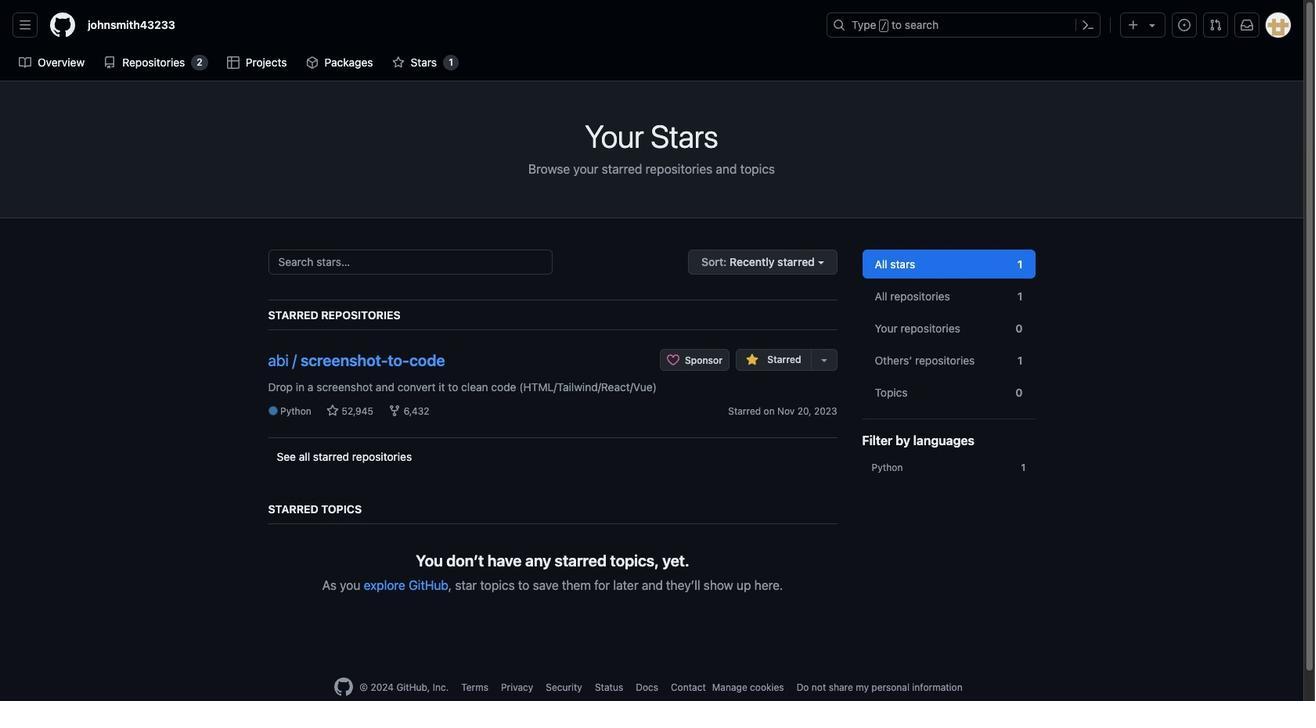Task type: locate. For each thing, give the bounding box(es) containing it.
add this repository to a list image
[[818, 354, 830, 366]]

command palette image
[[1082, 19, 1095, 31]]

banner
[[0, 0, 1304, 81]]

table image
[[227, 56, 239, 69]]

issue opened image
[[1178, 19, 1191, 31]]

triangle down image
[[1146, 19, 1159, 31]]

fork image
[[389, 405, 401, 417]]

1 vertical spatial star image
[[327, 405, 339, 417]]

star image
[[392, 56, 404, 69], [327, 405, 339, 417]]

star filters section
[[850, 250, 1048, 628]]

package image
[[306, 56, 318, 69]]

heart image
[[667, 354, 679, 367]]

Search stars… text field
[[268, 250, 553, 275]]

1 horizontal spatial star image
[[392, 56, 404, 69]]



Task type: vqa. For each thing, say whether or not it's contained in the screenshot.
the rightmost Homepage image
yes



Task type: describe. For each thing, give the bounding box(es) containing it.
star fill image
[[746, 354, 759, 366]]

you have no unread notifications image
[[1241, 19, 1254, 31]]

homepage image
[[335, 678, 353, 697]]

book image
[[19, 56, 31, 69]]

0 horizontal spatial star image
[[327, 405, 339, 417]]

0 vertical spatial star image
[[392, 56, 404, 69]]

homepage image
[[50, 13, 75, 38]]

git pull request image
[[1210, 19, 1222, 31]]

Starred repositories search field
[[268, 250, 553, 275]]

repo image
[[104, 56, 116, 69]]



